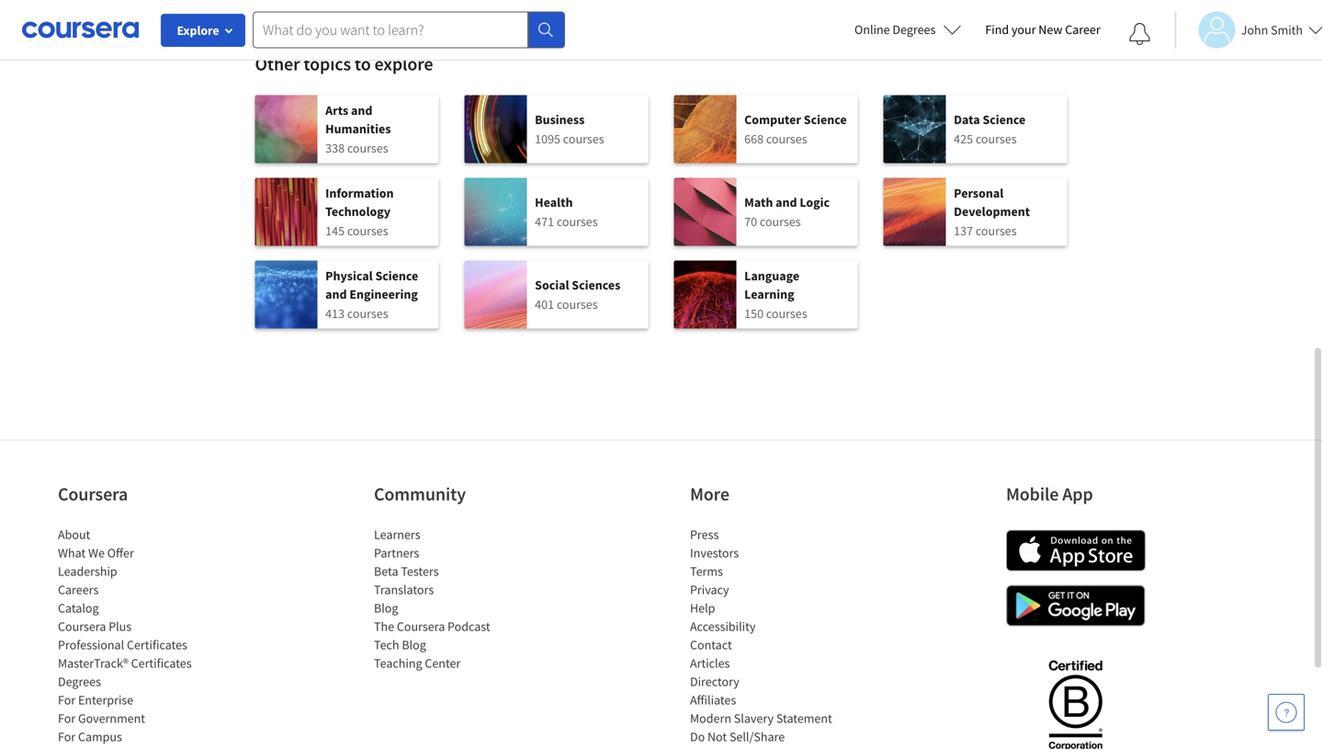 Task type: describe. For each thing, give the bounding box(es) containing it.
other topics to explore
[[255, 52, 433, 75]]

statement
[[777, 710, 833, 727]]

computer
[[745, 111, 802, 128]]

development
[[954, 203, 1031, 220]]

partners
[[374, 545, 419, 561]]

courses inside 'data science 425 courses'
[[976, 130, 1017, 147]]

learners partners beta testers translators blog the coursera podcast tech blog teaching center
[[374, 526, 491, 672]]

tech blog link
[[374, 637, 426, 653]]

professional certificates link
[[58, 637, 187, 653]]

tech
[[374, 637, 400, 653]]

413
[[326, 305, 345, 322]]

articles
[[690, 655, 730, 672]]

338
[[326, 140, 345, 156]]

about
[[58, 526, 90, 543]]

courses inside information technology 145 courses
[[347, 222, 389, 239]]

career
[[1066, 21, 1101, 38]]

investors link
[[690, 545, 739, 561]]

podcast
[[448, 618, 491, 635]]

1 for from the top
[[58, 692, 76, 708]]

and inside physical science and engineering 413 courses
[[326, 286, 347, 302]]

topics
[[304, 52, 351, 75]]

leadership
[[58, 563, 117, 580]]

slavery
[[734, 710, 774, 727]]

courses inside physical science and engineering 413 courses
[[347, 305, 389, 322]]

courses inside the language learning 150 courses
[[767, 305, 808, 322]]

teaching
[[374, 655, 423, 672]]

your
[[1012, 21, 1037, 38]]

learners link
[[374, 526, 421, 543]]

find your new career link
[[977, 18, 1110, 41]]

coursera up about
[[58, 483, 128, 506]]

learning
[[745, 286, 795, 302]]

humanities
[[326, 120, 391, 137]]

online degrees button
[[840, 9, 977, 50]]

help
[[690, 600, 716, 616]]

show notifications image
[[1130, 23, 1152, 45]]

courses inside computer science 668 courses
[[767, 130, 808, 147]]

1 vertical spatial blog
[[402, 637, 426, 653]]

the
[[374, 618, 394, 635]]

137
[[954, 222, 974, 239]]

campus
[[78, 729, 122, 745]]

press
[[690, 526, 719, 543]]

professional
[[58, 637, 124, 653]]

list for other topics to explore
[[255, 95, 1069, 343]]

do not sell/share link
[[690, 729, 785, 745]]

2 for from the top
[[58, 710, 76, 727]]

coursera for about what we offer leadership careers catalog coursera plus professional certificates mastertrack® certificates degrees for enterprise for government for campus
[[58, 618, 106, 635]]

to
[[355, 52, 371, 75]]

articles link
[[690, 655, 730, 672]]

150
[[745, 305, 764, 322]]

engineering
[[350, 286, 418, 302]]

sciences
[[572, 277, 621, 293]]

offer
[[107, 545, 134, 561]]

help center image
[[1276, 701, 1298, 724]]

john smith
[[1242, 22, 1304, 38]]

language learning 150 courses
[[745, 267, 808, 322]]

courses inside math and logic 70 courses
[[760, 213, 801, 230]]

what
[[58, 545, 86, 561]]

explore button
[[161, 14, 245, 47]]

modern
[[690, 710, 732, 727]]

john
[[1242, 22, 1269, 38]]

425
[[954, 130, 974, 147]]

personal
[[954, 185, 1004, 201]]

courses inside personal development 137 courses
[[976, 222, 1017, 239]]

degrees link
[[58, 673, 101, 690]]

teaching center link
[[374, 655, 461, 672]]

for government link
[[58, 710, 145, 727]]

social sciences 401 courses
[[535, 277, 621, 312]]

language
[[745, 267, 800, 284]]

math
[[745, 194, 774, 210]]

find your new career
[[986, 21, 1101, 38]]

information
[[326, 185, 394, 201]]

degrees inside popup button
[[893, 21, 936, 38]]

1095
[[535, 130, 561, 147]]

terms link
[[690, 563, 723, 580]]

more
[[690, 483, 730, 506]]

science for data science 425 courses
[[983, 111, 1026, 128]]

business 1095 courses
[[535, 111, 605, 147]]

logo of certified b corporation image
[[1038, 649, 1114, 749]]

directory link
[[690, 673, 740, 690]]

other
[[255, 52, 300, 75]]

health
[[535, 194, 573, 210]]

data
[[954, 111, 981, 128]]

smith
[[1272, 22, 1304, 38]]

data science 425 courses
[[954, 111, 1026, 147]]

mobile app
[[1007, 483, 1094, 506]]



Task type: vqa. For each thing, say whether or not it's contained in the screenshot.
governments at the left top of page
no



Task type: locate. For each thing, give the bounding box(es) containing it.
for left campus
[[58, 729, 76, 745]]

press link
[[690, 526, 719, 543]]

do
[[690, 729, 705, 745]]

health 471 courses
[[535, 194, 598, 230]]

2 horizontal spatial science
[[983, 111, 1026, 128]]

70
[[745, 213, 758, 230]]

1 vertical spatial certificates
[[131, 655, 192, 672]]

courses down health
[[557, 213, 598, 230]]

science inside physical science and engineering 413 courses
[[376, 267, 419, 284]]

testers
[[401, 563, 439, 580]]

investors
[[690, 545, 739, 561]]

1 horizontal spatial degrees
[[893, 21, 936, 38]]

for campus link
[[58, 729, 122, 745]]

None search field
[[253, 11, 565, 48]]

list for more
[[690, 525, 847, 746]]

beta
[[374, 563, 399, 580]]

blog up the
[[374, 600, 399, 616]]

mobile
[[1007, 483, 1059, 506]]

2 vertical spatial and
[[326, 286, 347, 302]]

degrees inside 'about what we offer leadership careers catalog coursera plus professional certificates mastertrack® certificates degrees for enterprise for government for campus'
[[58, 673, 101, 690]]

list containing arts and humanities
[[255, 95, 1069, 343]]

courses down computer
[[767, 130, 808, 147]]

0 horizontal spatial science
[[376, 267, 419, 284]]

get it on google play image
[[1007, 585, 1146, 626]]

0 vertical spatial blog
[[374, 600, 399, 616]]

courses
[[563, 130, 605, 147], [767, 130, 808, 147], [976, 130, 1017, 147], [347, 140, 389, 156], [557, 213, 598, 230], [760, 213, 801, 230], [347, 222, 389, 239], [976, 222, 1017, 239], [557, 296, 598, 312], [347, 305, 389, 322], [767, 305, 808, 322]]

explore
[[177, 22, 219, 39]]

physical science and engineering 413 courses
[[326, 267, 419, 322]]

and
[[351, 102, 373, 119], [776, 194, 798, 210], [326, 286, 347, 302]]

science inside 'data science 425 courses'
[[983, 111, 1026, 128]]

science inside computer science 668 courses
[[804, 111, 847, 128]]

accessibility link
[[690, 618, 756, 635]]

john smith button
[[1176, 11, 1324, 48]]

degrees down 'mastertrack®'
[[58, 673, 101, 690]]

science
[[804, 111, 847, 128], [983, 111, 1026, 128], [376, 267, 419, 284]]

list
[[255, 95, 1069, 343], [58, 525, 214, 749], [374, 525, 530, 672], [690, 525, 847, 746]]

courses down technology
[[347, 222, 389, 239]]

catalog
[[58, 600, 99, 616]]

science right computer
[[804, 111, 847, 128]]

What do you want to learn? text field
[[253, 11, 529, 48]]

blog
[[374, 600, 399, 616], [402, 637, 426, 653]]

courses down development on the top of page
[[976, 222, 1017, 239]]

courses right 425
[[976, 130, 1017, 147]]

list containing about
[[58, 525, 214, 749]]

1 horizontal spatial and
[[351, 102, 373, 119]]

accessibility
[[690, 618, 756, 635]]

and for math
[[776, 194, 798, 210]]

courses inside arts and humanities 338 courses
[[347, 140, 389, 156]]

for enterprise link
[[58, 692, 134, 708]]

1 vertical spatial for
[[58, 710, 76, 727]]

translators link
[[374, 581, 434, 598]]

and up humanities at left top
[[351, 102, 373, 119]]

1 horizontal spatial blog
[[402, 637, 426, 653]]

modern slavery statement link
[[690, 710, 833, 727]]

0 vertical spatial certificates
[[127, 637, 187, 653]]

government
[[78, 710, 145, 727]]

list for coursera
[[58, 525, 214, 749]]

1 vertical spatial and
[[776, 194, 798, 210]]

0 horizontal spatial degrees
[[58, 673, 101, 690]]

arts
[[326, 102, 349, 119]]

science right data
[[983, 111, 1026, 128]]

for down degrees link
[[58, 692, 76, 708]]

blog link
[[374, 600, 399, 616]]

online degrees
[[855, 21, 936, 38]]

and inside arts and humanities 338 courses
[[351, 102, 373, 119]]

what we offer link
[[58, 545, 134, 561]]

help link
[[690, 600, 716, 616]]

471
[[535, 213, 554, 230]]

401
[[535, 296, 554, 312]]

computer science 668 courses
[[745, 111, 847, 147]]

community
[[374, 483, 466, 506]]

coursera inside 'about what we offer leadership careers catalog coursera plus professional certificates mastertrack® certificates degrees for enterprise for government for campus'
[[58, 618, 106, 635]]

courses inside 'social sciences 401 courses'
[[557, 296, 598, 312]]

list for community
[[374, 525, 530, 672]]

courses down math
[[760, 213, 801, 230]]

translators
[[374, 581, 434, 598]]

1 vertical spatial degrees
[[58, 673, 101, 690]]

affiliates
[[690, 692, 737, 708]]

find
[[986, 21, 1010, 38]]

0 vertical spatial for
[[58, 692, 76, 708]]

certificates down professional certificates link
[[131, 655, 192, 672]]

courses down the learning
[[767, 305, 808, 322]]

courses inside health 471 courses
[[557, 213, 598, 230]]

plus
[[109, 618, 132, 635]]

the coursera podcast link
[[374, 618, 491, 635]]

coursera image
[[22, 15, 139, 44]]

certificates
[[127, 637, 187, 653], [131, 655, 192, 672]]

degrees
[[893, 21, 936, 38], [58, 673, 101, 690]]

coursera plus link
[[58, 618, 132, 635]]

and for arts
[[351, 102, 373, 119]]

coursera for learners partners beta testers translators blog the coursera podcast tech blog teaching center
[[397, 618, 445, 635]]

courses down business
[[563, 130, 605, 147]]

careers
[[58, 581, 99, 598]]

information technology 145 courses
[[326, 185, 394, 239]]

app
[[1063, 483, 1094, 506]]

degrees right online
[[893, 21, 936, 38]]

directory
[[690, 673, 740, 690]]

download on the app store image
[[1007, 530, 1146, 571]]

science for computer science 668 courses
[[804, 111, 847, 128]]

contact link
[[690, 637, 732, 653]]

logic
[[800, 194, 830, 210]]

mastertrack® certificates link
[[58, 655, 192, 672]]

courses inside business 1095 courses
[[563, 130, 605, 147]]

center
[[425, 655, 461, 672]]

certificates up mastertrack® certificates link on the left bottom of page
[[127, 637, 187, 653]]

explore
[[375, 52, 433, 75]]

0 vertical spatial degrees
[[893, 21, 936, 38]]

about link
[[58, 526, 90, 543]]

privacy link
[[690, 581, 730, 598]]

145
[[326, 222, 345, 239]]

and right math
[[776, 194, 798, 210]]

3 for from the top
[[58, 729, 76, 745]]

science for physical science and engineering 413 courses
[[376, 267, 419, 284]]

668
[[745, 130, 764, 147]]

2 vertical spatial for
[[58, 729, 76, 745]]

0 horizontal spatial and
[[326, 286, 347, 302]]

courses down humanities at left top
[[347, 140, 389, 156]]

catalog link
[[58, 600, 99, 616]]

courses down sciences
[[557, 296, 598, 312]]

business
[[535, 111, 585, 128]]

beta testers link
[[374, 563, 439, 580]]

about what we offer leadership careers catalog coursera plus professional certificates mastertrack® certificates degrees for enterprise for government for campus
[[58, 526, 192, 745]]

2 horizontal spatial and
[[776, 194, 798, 210]]

courses down engineering
[[347, 305, 389, 322]]

and up 413
[[326, 286, 347, 302]]

personal development 137 courses
[[954, 185, 1031, 239]]

list containing press
[[690, 525, 847, 746]]

coursera up tech blog link
[[397, 618, 445, 635]]

coursera inside learners partners beta testers translators blog the coursera podcast tech blog teaching center
[[397, 618, 445, 635]]

list containing learners
[[374, 525, 530, 672]]

press investors terms privacy help accessibility contact articles directory affiliates modern slavery statement do not sell/share
[[690, 526, 833, 745]]

sell/share
[[730, 729, 785, 745]]

mastertrack®
[[58, 655, 129, 672]]

affiliates link
[[690, 692, 737, 708]]

math and logic 70 courses
[[745, 194, 830, 230]]

privacy
[[690, 581, 730, 598]]

blog up teaching center 'link'
[[402, 637, 426, 653]]

learners
[[374, 526, 421, 543]]

for up for campus "link"
[[58, 710, 76, 727]]

1 horizontal spatial science
[[804, 111, 847, 128]]

physical
[[326, 267, 373, 284]]

social
[[535, 277, 570, 293]]

careers link
[[58, 581, 99, 598]]

science up engineering
[[376, 267, 419, 284]]

0 horizontal spatial blog
[[374, 600, 399, 616]]

0 vertical spatial and
[[351, 102, 373, 119]]

and inside math and logic 70 courses
[[776, 194, 798, 210]]

partners link
[[374, 545, 419, 561]]

coursera down catalog link
[[58, 618, 106, 635]]

new
[[1039, 21, 1063, 38]]



